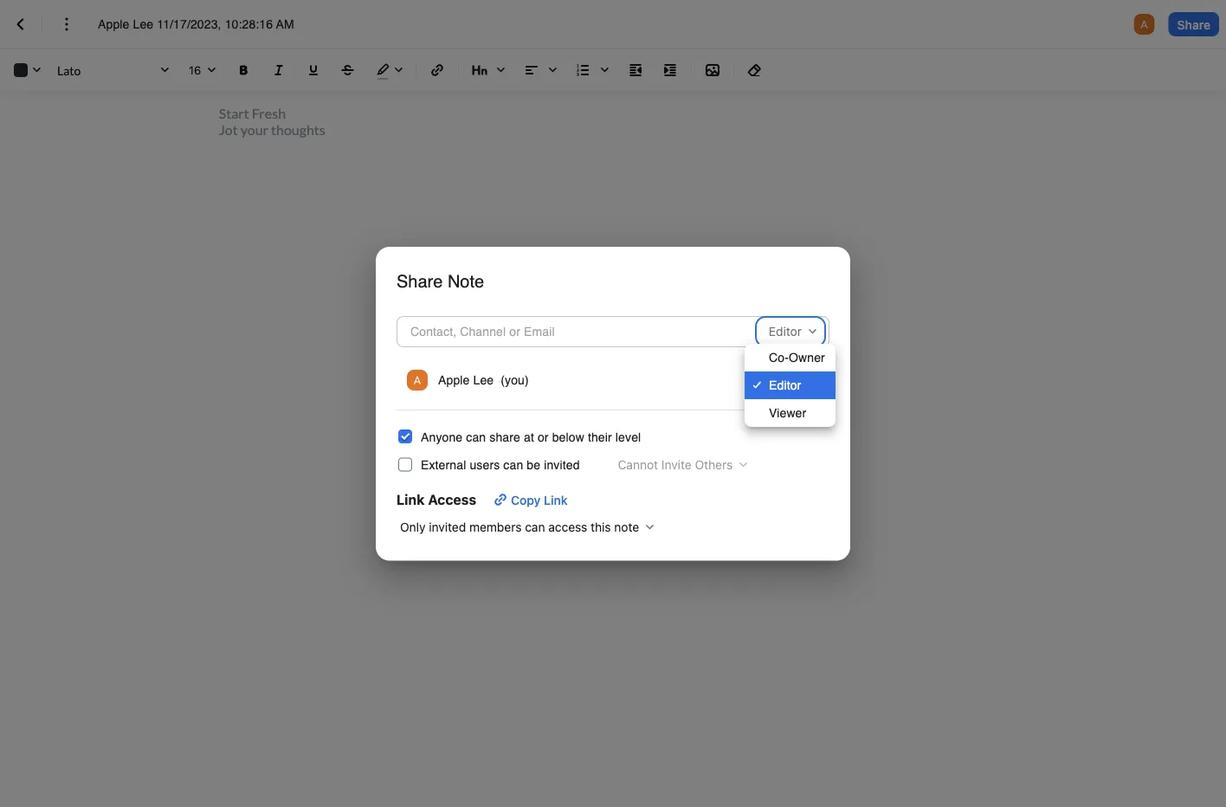 Task type: describe. For each thing, give the bounding box(es) containing it.
link inside "button"
[[544, 493, 568, 507]]

lee
[[473, 373, 494, 387]]

their
[[588, 430, 612, 444]]

level
[[616, 430, 641, 444]]

anyone can share at or below their level
[[421, 430, 641, 444]]

0 horizontal spatial can
[[466, 430, 486, 444]]

be
[[527, 458, 541, 472]]

editor button
[[759, 319, 823, 344]]

strikethrough image
[[338, 60, 359, 81]]

note
[[448, 271, 484, 291]]

editor inside popup button
[[769, 324, 802, 339]]

external users can be invited
[[421, 458, 580, 472]]

list image
[[570, 56, 615, 84]]

co-
[[769, 351, 789, 365]]

viewer
[[769, 406, 807, 420]]

apple
[[438, 373, 470, 387]]

list box containing co-owner
[[745, 344, 836, 427]]

apple lee (you)
[[438, 373, 529, 387]]

apple lee image
[[1135, 14, 1155, 35]]

at
[[524, 430, 534, 444]]

share note
[[397, 271, 484, 291]]

open image
[[201, 60, 222, 81]]

co-owner
[[769, 351, 825, 365]]

co-owner option
[[745, 344, 836, 372]]

invited
[[544, 458, 580, 472]]

bold image
[[234, 60, 255, 81]]

below
[[552, 430, 585, 444]]

share for share
[[1178, 17, 1211, 31]]

font image
[[54, 56, 175, 84]]



Task type: vqa. For each thing, say whether or not it's contained in the screenshot.
External in the left of the page
yes



Task type: locate. For each thing, give the bounding box(es) containing it.
editor
[[769, 324, 802, 339], [769, 379, 802, 392]]

viewer option
[[745, 399, 836, 427]]

increase indent image
[[660, 60, 681, 81]]

(you)
[[501, 373, 529, 387]]

copy
[[511, 493, 541, 507]]

apple lee image
[[407, 370, 428, 391]]

1 horizontal spatial link
[[544, 493, 568, 507]]

0 horizontal spatial link
[[397, 492, 425, 508]]

None text field
[[98, 16, 315, 33]]

link
[[397, 492, 425, 508], [544, 493, 568, 507]]

decrease indent image
[[625, 60, 646, 81]]

or
[[538, 430, 549, 444]]

italic image
[[269, 60, 289, 81]]

heading image
[[466, 56, 511, 84]]

menu item inside share note dialog
[[404, 365, 823, 396]]

share for share note
[[397, 271, 443, 291]]

menu item
[[404, 365, 823, 396]]

editor up viewer
[[769, 379, 802, 392]]

copy link button
[[483, 488, 575, 512]]

share inside dialog
[[397, 271, 443, 291]]

text highlight image
[[369, 56, 409, 84]]

0 horizontal spatial share
[[397, 271, 443, 291]]

editor option
[[745, 372, 836, 399]]

users
[[470, 458, 500, 472]]

link right copy
[[544, 493, 568, 507]]

copy link
[[511, 493, 568, 507]]

more image
[[56, 14, 77, 35]]

1 vertical spatial share
[[397, 271, 443, 291]]

can left share
[[466, 430, 486, 444]]

share
[[1178, 17, 1211, 31], [397, 271, 443, 291]]

share left note
[[397, 271, 443, 291]]

text align image
[[518, 56, 563, 84]]

owner
[[789, 351, 825, 365]]

underline image
[[303, 60, 324, 81]]

1 vertical spatial editor
[[769, 379, 802, 392]]

1 horizontal spatial can
[[504, 458, 524, 472]]

link access
[[397, 492, 477, 508]]

share note dialog
[[376, 247, 851, 561]]

link image
[[427, 60, 448, 81]]

can
[[466, 430, 486, 444], [504, 458, 524, 472]]

1 vertical spatial can
[[504, 458, 524, 472]]

editor inside option
[[769, 379, 802, 392]]

share
[[490, 430, 521, 444]]

anyone
[[421, 430, 463, 444]]

can left be
[[504, 458, 524, 472]]

color image
[[7, 56, 47, 84]]

0 vertical spatial editor
[[769, 324, 802, 339]]

menu item containing apple lee
[[404, 365, 823, 396]]

editor up co-owner option
[[769, 324, 802, 339]]

0 vertical spatial can
[[466, 430, 486, 444]]

list box
[[745, 344, 836, 427]]

link left access on the bottom left of page
[[397, 492, 425, 508]]

insert image image
[[703, 60, 723, 81]]

all notes image
[[10, 14, 31, 35]]

external
[[421, 458, 466, 472]]

share right apple lee icon
[[1178, 17, 1211, 31]]

1 horizontal spatial share
[[1178, 17, 1211, 31]]

access
[[428, 492, 477, 508]]

share button
[[1169, 12, 1220, 36]]

0 vertical spatial share
[[1178, 17, 1211, 31]]

share inside button
[[1178, 17, 1211, 31]]

clear style image
[[745, 60, 766, 81]]



